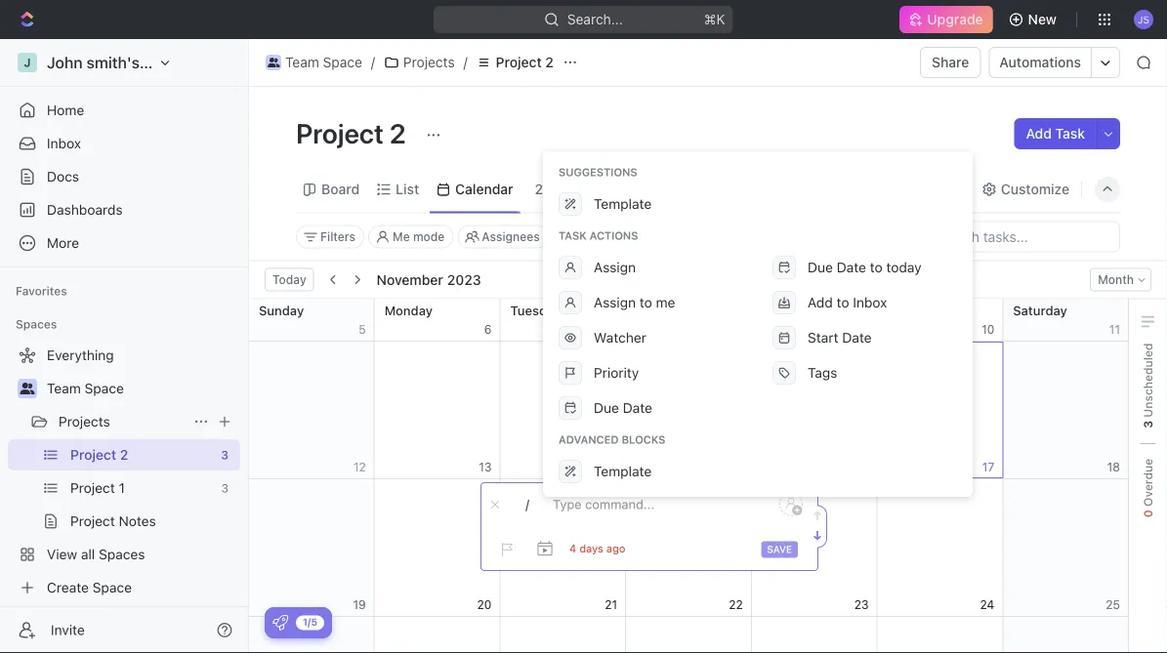 Task type: vqa. For each thing, say whether or not it's contained in the screenshot.
the complete inside the to complete
no



Task type: locate. For each thing, give the bounding box(es) containing it.
0 horizontal spatial due
[[594, 400, 619, 416]]

1 vertical spatial team
[[47, 380, 81, 397]]

tree
[[8, 340, 240, 604]]

board
[[321, 181, 360, 197]]

2 assign from the top
[[594, 295, 636, 311]]

task up customize
[[1056, 126, 1085, 142]]

show closed
[[577, 230, 648, 244]]

upgrade link
[[900, 6, 993, 33]]

suggestions
[[559, 166, 638, 179]]

0 vertical spatial task
[[1056, 126, 1085, 142]]

team space inside sidebar navigation
[[47, 380, 124, 397]]

1 horizontal spatial 2
[[546, 54, 554, 70]]

task
[[1056, 126, 1085, 142], [559, 230, 587, 242]]

start
[[808, 330, 839, 346]]

add for add task
[[1026, 126, 1052, 142]]

calendar
[[455, 181, 513, 197]]

1 horizontal spatial to
[[837, 295, 849, 311]]

monday
[[385, 303, 433, 318]]

0 horizontal spatial team space link
[[47, 373, 236, 404]]

date right start at the bottom of the page
[[842, 330, 872, 346]]

to for assign to me
[[640, 295, 652, 311]]

template
[[594, 196, 652, 212], [594, 464, 652, 480]]

project
[[496, 54, 542, 70], [296, 117, 384, 149]]

1 horizontal spatial add
[[1026, 126, 1052, 142]]

task left actions
[[559, 230, 587, 242]]

0 horizontal spatial project
[[296, 117, 384, 149]]

share button
[[920, 47, 981, 78]]

project 2
[[496, 54, 554, 70], [296, 117, 412, 149]]

1 vertical spatial team space link
[[47, 373, 236, 404]]

0 horizontal spatial /
[[371, 54, 375, 70]]

assign up watcher
[[594, 295, 636, 311]]

project 2 inside project 2 link
[[496, 54, 554, 70]]

due
[[808, 259, 833, 275], [594, 400, 619, 416]]

0 horizontal spatial project 2
[[296, 117, 412, 149]]

team space link inside 'tree'
[[47, 373, 236, 404]]

1 vertical spatial space
[[85, 380, 124, 397]]

closed
[[611, 230, 648, 244]]

task actions
[[559, 230, 638, 242]]

assign down show closed
[[594, 259, 636, 275]]

today
[[886, 259, 922, 275]]

1 vertical spatial projects link
[[59, 406, 186, 438]]

0 vertical spatial assign
[[594, 259, 636, 275]]

1 vertical spatial date
[[842, 330, 872, 346]]

date up blocks
[[623, 400, 652, 416]]

date
[[837, 259, 866, 275], [842, 330, 872, 346], [623, 400, 652, 416]]

onboarding checklist button image
[[273, 615, 288, 631]]

to
[[870, 259, 883, 275], [640, 295, 652, 311], [837, 295, 849, 311]]

dashboards
[[47, 202, 123, 218]]

list
[[396, 181, 419, 197]]

priority
[[594, 365, 639, 381]]

overdue
[[1141, 459, 1155, 510]]

advanced
[[559, 434, 619, 446]]

space
[[323, 54, 362, 70], [85, 380, 124, 397]]

user group image
[[267, 58, 280, 67], [20, 383, 35, 395]]

save
[[767, 544, 792, 555]]

1 vertical spatial inbox
[[853, 295, 887, 311]]

saturday
[[1013, 303, 1068, 318]]

projects
[[403, 54, 455, 70], [59, 414, 110, 430]]

template up actions
[[594, 196, 652, 212]]

inbox inside sidebar navigation
[[47, 135, 81, 151]]

0 vertical spatial template
[[594, 196, 652, 212]]

4 row from the top
[[249, 617, 1129, 654]]

2 row from the top
[[249, 342, 1129, 480]]

row containing 17
[[249, 342, 1129, 480]]

to left today
[[870, 259, 883, 275]]

0 vertical spatial team space link
[[261, 51, 367, 74]]

0 vertical spatial date
[[837, 259, 866, 275]]

1 vertical spatial assign
[[594, 295, 636, 311]]

onboarding checklist button element
[[273, 615, 288, 631]]

inbox
[[47, 135, 81, 151], [853, 295, 887, 311]]

calendar link
[[451, 176, 513, 203]]

0 horizontal spatial task
[[559, 230, 587, 242]]

1 vertical spatial user group image
[[20, 383, 35, 395]]

wednesday
[[636, 303, 707, 318]]

customize button
[[976, 176, 1076, 203]]

to left me
[[640, 295, 652, 311]]

0 horizontal spatial projects
[[59, 414, 110, 430]]

sidebar navigation
[[0, 39, 249, 654]]

1 horizontal spatial project 2
[[496, 54, 554, 70]]

to up start date
[[837, 295, 849, 311]]

1 horizontal spatial projects link
[[379, 51, 460, 74]]

set priority element
[[491, 535, 521, 565]]

team space
[[285, 54, 362, 70], [47, 380, 124, 397]]

advanced blocks
[[559, 434, 666, 446]]

0 vertical spatial team space
[[285, 54, 362, 70]]

0 horizontal spatial space
[[85, 380, 124, 397]]

0 horizontal spatial team space
[[47, 380, 124, 397]]

0 vertical spatial project
[[496, 54, 542, 70]]

set priority image
[[491, 535, 521, 565]]

tree containing team space
[[8, 340, 240, 604]]

tags
[[808, 365, 838, 381]]

0 vertical spatial inbox
[[47, 135, 81, 151]]

1 vertical spatial template
[[594, 464, 652, 480]]

1 vertical spatial project
[[296, 117, 384, 149]]

unscheduled
[[1141, 343, 1155, 421]]

due up add to inbox
[[808, 259, 833, 275]]

1 vertical spatial projects
[[59, 414, 110, 430]]

board link
[[317, 176, 360, 203]]

add up customize
[[1026, 126, 1052, 142]]

inbox up docs
[[47, 135, 81, 151]]

17
[[983, 461, 995, 474]]

0 vertical spatial due
[[808, 259, 833, 275]]

2 vertical spatial date
[[623, 400, 652, 416]]

home link
[[8, 95, 240, 126]]

inbox down due date to today
[[853, 295, 887, 311]]

assignees
[[482, 230, 540, 244]]

0 horizontal spatial add
[[808, 295, 833, 311]]

space inside 'tree'
[[85, 380, 124, 397]]

team space link
[[261, 51, 367, 74], [47, 373, 236, 404]]

assign
[[594, 259, 636, 275], [594, 295, 636, 311]]

1/5
[[303, 617, 317, 628]]

4 days ago
[[570, 543, 626, 555]]

1 vertical spatial task
[[559, 230, 587, 242]]

docs link
[[8, 161, 240, 192]]

/
[[371, 54, 375, 70], [464, 54, 468, 70], [526, 497, 529, 512]]

1 vertical spatial add
[[808, 295, 833, 311]]

18
[[1107, 461, 1120, 474]]

0 horizontal spatial team
[[47, 380, 81, 397]]

spaces
[[16, 317, 57, 331]]

assign to me
[[594, 295, 675, 311]]

0 vertical spatial add
[[1026, 126, 1052, 142]]

template down advanced blocks
[[594, 464, 652, 480]]

1 vertical spatial 2
[[390, 117, 406, 149]]

0
[[1141, 510, 1155, 518]]

team
[[285, 54, 319, 70], [47, 380, 81, 397]]

0 horizontal spatial to
[[640, 295, 652, 311]]

0 horizontal spatial inbox
[[47, 135, 81, 151]]

date up add to inbox
[[837, 259, 866, 275]]

tree inside sidebar navigation
[[8, 340, 240, 604]]

add up start at the bottom of the page
[[808, 295, 833, 311]]

2
[[546, 54, 554, 70], [390, 117, 406, 149]]

1 assign from the top
[[594, 259, 636, 275]]

upgrade
[[927, 11, 983, 27]]

start date
[[808, 330, 872, 346]]

0 vertical spatial project 2
[[496, 54, 554, 70]]

add task
[[1026, 126, 1085, 142]]

show closed button
[[553, 225, 657, 249]]

add inside add task button
[[1026, 126, 1052, 142]]

grid
[[248, 37, 1129, 654]]

team inside 'tree'
[[47, 380, 81, 397]]

add
[[1026, 126, 1052, 142], [808, 295, 833, 311]]

1 horizontal spatial space
[[323, 54, 362, 70]]

1 horizontal spatial task
[[1056, 126, 1085, 142]]

21
[[605, 598, 617, 612]]

1 horizontal spatial team space link
[[261, 51, 367, 74]]

add to inbox
[[808, 295, 887, 311]]

1 horizontal spatial due
[[808, 259, 833, 275]]

22
[[729, 598, 743, 612]]

due up advanced blocks
[[594, 400, 619, 416]]

row
[[249, 204, 1129, 342], [249, 342, 1129, 480], [249, 480, 1129, 617], [249, 617, 1129, 654]]

add for add to inbox
[[808, 295, 833, 311]]

3 row from the top
[[249, 480, 1129, 617]]

favorites
[[16, 284, 67, 298]]

1 vertical spatial due
[[594, 400, 619, 416]]

date for start date
[[842, 330, 872, 346]]

show
[[577, 230, 608, 244]]

1 horizontal spatial user group image
[[267, 58, 280, 67]]

date for due date
[[623, 400, 652, 416]]

1 horizontal spatial team
[[285, 54, 319, 70]]

projects link
[[379, 51, 460, 74], [59, 406, 186, 438]]

0 horizontal spatial projects link
[[59, 406, 186, 438]]

share
[[932, 54, 969, 70]]

0 horizontal spatial user group image
[[20, 383, 35, 395]]

1 vertical spatial team space
[[47, 380, 124, 397]]

due date
[[594, 400, 652, 416]]

list link
[[392, 176, 419, 203]]

invite
[[51, 622, 85, 638]]

1 horizontal spatial projects
[[403, 54, 455, 70]]

2 horizontal spatial /
[[526, 497, 529, 512]]

0 vertical spatial user group image
[[267, 58, 280, 67]]



Task type: describe. For each thing, give the bounding box(es) containing it.
user group image inside sidebar navigation
[[20, 383, 35, 395]]

4 days ago button
[[570, 543, 626, 557]]

today
[[273, 273, 306, 287]]

home
[[47, 102, 84, 118]]

tuesday
[[510, 303, 561, 318]]

1 row from the top
[[249, 204, 1129, 342]]

dashboards link
[[8, 194, 240, 226]]

0 vertical spatial 2
[[546, 54, 554, 70]]

thursday
[[762, 303, 819, 318]]

0 vertical spatial projects link
[[379, 51, 460, 74]]

due date to today
[[808, 259, 922, 275]]

1 horizontal spatial inbox
[[853, 295, 887, 311]]

sunday
[[259, 303, 304, 318]]

search...
[[568, 11, 623, 27]]

projects link inside 'tree'
[[59, 406, 186, 438]]

new button
[[1001, 4, 1069, 35]]

assignees button
[[458, 225, 549, 249]]

new
[[1028, 11, 1057, 27]]

days
[[580, 543, 603, 555]]

0 vertical spatial team
[[285, 54, 319, 70]]

1 template from the top
[[594, 196, 652, 212]]

0 vertical spatial space
[[323, 54, 362, 70]]

customize
[[1001, 181, 1070, 197]]

1 horizontal spatial project
[[496, 54, 542, 70]]

1 horizontal spatial team space
[[285, 54, 362, 70]]

23
[[855, 598, 869, 612]]

assign for assign
[[594, 259, 636, 275]]

projects inside 'tree'
[[59, 414, 110, 430]]

grid containing sunday
[[248, 37, 1129, 654]]

20
[[477, 598, 492, 612]]

task inside button
[[1056, 126, 1085, 142]]

favorites button
[[8, 279, 75, 303]]

1 horizontal spatial /
[[464, 54, 468, 70]]

24
[[980, 598, 995, 612]]

date for due date to today
[[837, 259, 866, 275]]

0 horizontal spatial 2
[[390, 117, 406, 149]]

⌘k
[[704, 11, 726, 27]]

add task button
[[1014, 118, 1097, 149]]

due for due date to today
[[808, 259, 833, 275]]

to for add to inbox
[[837, 295, 849, 311]]

automations
[[1000, 54, 1081, 70]]

25
[[1106, 598, 1120, 612]]

2 template from the top
[[594, 464, 652, 480]]

today button
[[265, 268, 314, 292]]

row containing 19
[[249, 480, 1129, 617]]

project 2 link
[[471, 51, 559, 74]]

ago
[[607, 543, 626, 555]]

1 vertical spatial project 2
[[296, 117, 412, 149]]

automations button
[[990, 48, 1091, 77]]

watcher
[[594, 330, 647, 346]]

0 vertical spatial projects
[[403, 54, 455, 70]]

due for due date
[[594, 400, 619, 416]]

assign for assign to me
[[594, 295, 636, 311]]

Search tasks... text field
[[924, 222, 1119, 252]]

docs
[[47, 169, 79, 185]]

actions
[[590, 230, 638, 242]]

19
[[353, 598, 366, 612]]

me
[[656, 295, 675, 311]]

inbox link
[[8, 128, 240, 159]]

3
[[1141, 421, 1155, 429]]

2 horizontal spatial to
[[870, 259, 883, 275]]

blocks
[[622, 434, 666, 446]]

4
[[570, 543, 576, 555]]



